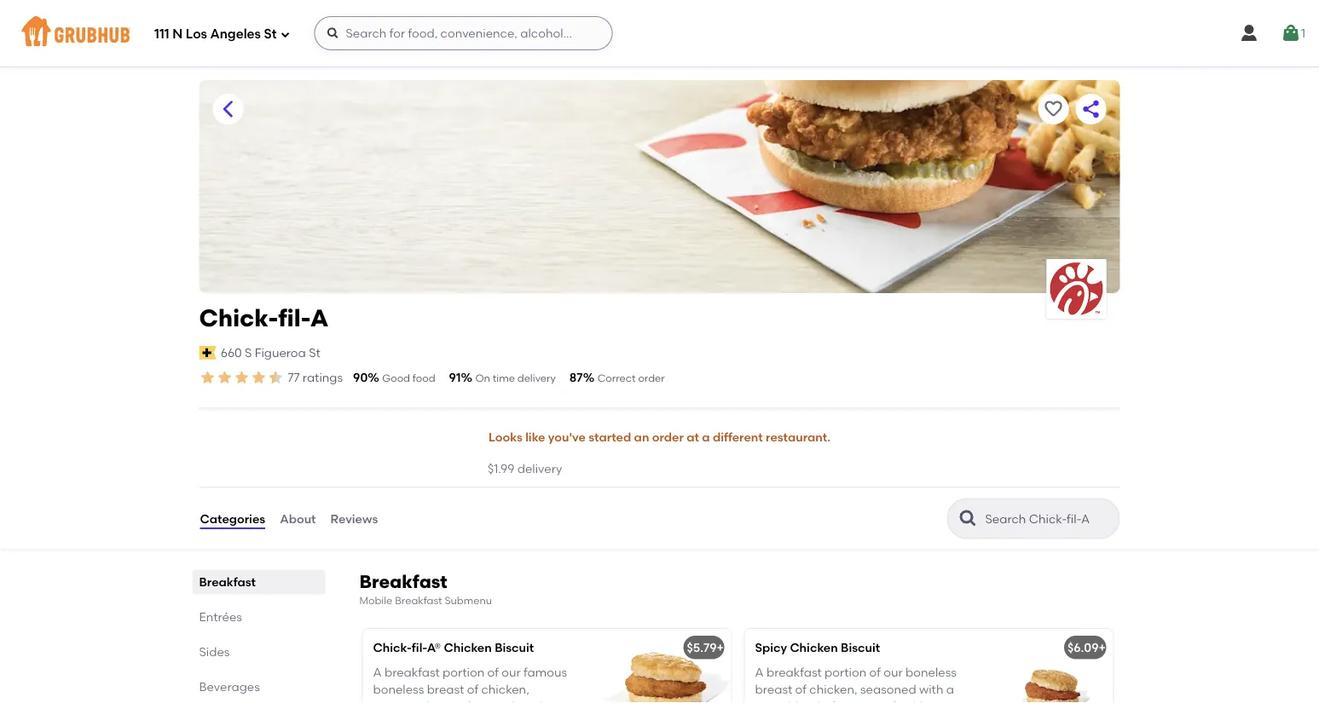 Task type: locate. For each thing, give the bounding box(es) containing it.
1 vertical spatial st
[[309, 346, 321, 360]]

you've
[[548, 431, 586, 445]]

chick- up 660
[[199, 304, 278, 333]]

chicken
[[444, 641, 492, 656], [790, 641, 838, 656]]

a
[[702, 431, 710, 445]]

+ for $6.09
[[1099, 641, 1106, 656]]

$6.09
[[1068, 641, 1099, 656]]

1 horizontal spatial biscuit
[[841, 641, 881, 656]]

2 + from the left
[[1099, 641, 1106, 656]]

reviews
[[331, 512, 378, 526]]

s
[[245, 346, 252, 360]]

restaurant.
[[766, 431, 831, 445]]

chick-
[[199, 304, 278, 333], [373, 641, 412, 656]]

sides
[[199, 645, 230, 660]]

los
[[186, 27, 207, 42]]

660 s figueroa st button
[[220, 344, 321, 363]]

food
[[413, 372, 436, 385]]

0 vertical spatial delivery
[[518, 372, 556, 385]]

delivery down like
[[518, 461, 562, 476]]

fil-
[[278, 304, 310, 333], [412, 641, 427, 656]]

1
[[1302, 26, 1306, 40]]

breakfast mobile breakfast submenu
[[360, 571, 492, 608]]

0 vertical spatial chick-
[[199, 304, 278, 333]]

at
[[687, 431, 700, 445]]

0 vertical spatial order
[[638, 372, 665, 385]]

1 vertical spatial order
[[652, 431, 684, 445]]

looks
[[489, 431, 523, 445]]

breakfast inside tab
[[199, 576, 256, 590]]

chick-fil-a
[[199, 304, 329, 333]]

order left at in the right bottom of the page
[[652, 431, 684, 445]]

breakfast up mobile
[[360, 571, 448, 593]]

good food
[[382, 372, 436, 385]]

on time delivery
[[476, 372, 556, 385]]

order right correct
[[638, 372, 665, 385]]

111 n los angeles st
[[154, 27, 277, 42]]

spicy chicken biscuit
[[755, 641, 881, 656]]

1 horizontal spatial +
[[1099, 641, 1106, 656]]

0 horizontal spatial +
[[717, 641, 724, 656]]

subscription pass image
[[199, 346, 216, 360]]

caret left icon image
[[218, 99, 238, 119]]

chick- for chick-fil-a® chicken biscuit
[[373, 641, 412, 656]]

beverages tab
[[199, 679, 319, 697]]

submenu
[[445, 595, 492, 608]]

77
[[288, 371, 300, 385]]

angeles
[[210, 27, 261, 42]]

looks like you've started an order at a different restaurant. button
[[488, 419, 832, 457]]

reviews button
[[330, 489, 379, 550]]

0 horizontal spatial chick-
[[199, 304, 278, 333]]

breakfast
[[360, 571, 448, 593], [199, 576, 256, 590], [395, 595, 442, 608]]

delivery
[[518, 372, 556, 385], [518, 461, 562, 476]]

1 horizontal spatial svg image
[[1281, 23, 1302, 44]]

st right angeles at the left of page
[[264, 27, 277, 42]]

svg image
[[326, 26, 340, 40], [280, 29, 290, 40]]

0 horizontal spatial svg image
[[1240, 23, 1260, 44]]

1 horizontal spatial st
[[309, 346, 321, 360]]

0 horizontal spatial fil-
[[278, 304, 310, 333]]

660
[[221, 346, 242, 360]]

breakfast for breakfast mobile breakfast submenu
[[360, 571, 448, 593]]

1 horizontal spatial chicken
[[790, 641, 838, 656]]

st up 77 ratings
[[309, 346, 321, 360]]

0 vertical spatial fil-
[[278, 304, 310, 333]]

svg image
[[1240, 23, 1260, 44], [1281, 23, 1302, 44]]

chick- left a®
[[373, 641, 412, 656]]

started
[[589, 431, 632, 445]]

1 vertical spatial chick-
[[373, 641, 412, 656]]

like
[[526, 431, 546, 445]]

chick-fil-a® chicken biscuit
[[373, 641, 534, 656]]

looks like you've started an order at a different restaurant.
[[489, 431, 831, 445]]

entrées
[[199, 611, 242, 625]]

+ for $5.79
[[717, 641, 724, 656]]

fil- down breakfast mobile breakfast submenu
[[412, 641, 427, 656]]

categories button
[[199, 489, 266, 550]]

1 + from the left
[[717, 641, 724, 656]]

$1.99
[[488, 461, 515, 476]]

chick-fil-a® chicken biscuit image
[[604, 630, 732, 704]]

2 delivery from the top
[[518, 461, 562, 476]]

st
[[264, 27, 277, 42], [309, 346, 321, 360]]

correct order
[[598, 372, 665, 385]]

save this restaurant image
[[1044, 99, 1064, 119]]

delivery right time
[[518, 372, 556, 385]]

1 horizontal spatial fil-
[[412, 641, 427, 656]]

0 vertical spatial st
[[264, 27, 277, 42]]

1 horizontal spatial chick-
[[373, 641, 412, 656]]

star icon image
[[199, 369, 216, 386], [216, 369, 233, 386], [233, 369, 250, 386], [250, 369, 267, 386], [267, 369, 285, 386], [267, 369, 285, 386]]

fil- up figueroa
[[278, 304, 310, 333]]

$6.09 +
[[1068, 641, 1106, 656]]

chick-fil-a logo image
[[1047, 259, 1107, 319]]

an
[[634, 431, 650, 445]]

chicken right spicy on the bottom of page
[[790, 641, 838, 656]]

1 biscuit from the left
[[495, 641, 534, 656]]

1 vertical spatial fil-
[[412, 641, 427, 656]]

biscuit
[[495, 641, 534, 656], [841, 641, 881, 656]]

2 svg image from the left
[[1281, 23, 1302, 44]]

order
[[638, 372, 665, 385], [652, 431, 684, 445]]

1 vertical spatial delivery
[[518, 461, 562, 476]]

0 horizontal spatial st
[[264, 27, 277, 42]]

+
[[717, 641, 724, 656], [1099, 641, 1106, 656]]

good
[[382, 372, 410, 385]]

0 horizontal spatial chicken
[[444, 641, 492, 656]]

on
[[476, 372, 490, 385]]

time
[[493, 372, 515, 385]]

correct
[[598, 372, 636, 385]]

Search Chick-fil-A search field
[[984, 512, 1115, 528]]

breakfast up entrées
[[199, 576, 256, 590]]

Search for food, convenience, alcohol... search field
[[314, 16, 613, 50]]

chicken right a®
[[444, 641, 492, 656]]

entrées tab
[[199, 609, 319, 627]]

spicy
[[755, 641, 787, 656]]

0 horizontal spatial biscuit
[[495, 641, 534, 656]]



Task type: describe. For each thing, give the bounding box(es) containing it.
2 chicken from the left
[[790, 641, 838, 656]]

0 horizontal spatial svg image
[[280, 29, 290, 40]]

a®
[[427, 641, 441, 656]]

search icon image
[[959, 509, 979, 529]]

77 ratings
[[288, 371, 343, 385]]

categories
[[200, 512, 265, 526]]

n
[[173, 27, 183, 42]]

about
[[280, 512, 316, 526]]

chick- for chick-fil-a
[[199, 304, 278, 333]]

fil- for a®
[[412, 641, 427, 656]]

90
[[353, 371, 368, 385]]

91
[[449, 371, 461, 385]]

spicy chicken biscuit image
[[986, 630, 1114, 704]]

svg image inside 1 button
[[1281, 23, 1302, 44]]

st inside main navigation navigation
[[264, 27, 277, 42]]

save this restaurant button
[[1039, 94, 1069, 125]]

1 chicken from the left
[[444, 641, 492, 656]]

order inside button
[[652, 431, 684, 445]]

2 biscuit from the left
[[841, 641, 881, 656]]

1 delivery from the top
[[518, 372, 556, 385]]

$1.99 delivery
[[488, 461, 562, 476]]

ratings
[[303, 371, 343, 385]]

figueroa
[[255, 346, 306, 360]]

beverages
[[199, 680, 260, 695]]

a
[[310, 304, 329, 333]]

1 horizontal spatial svg image
[[326, 26, 340, 40]]

mobile
[[360, 595, 393, 608]]

main navigation navigation
[[0, 0, 1320, 67]]

sides tab
[[199, 644, 319, 662]]

breakfast right mobile
[[395, 595, 442, 608]]

breakfast tab
[[199, 574, 319, 592]]

87
[[570, 371, 583, 385]]

breakfast for breakfast
[[199, 576, 256, 590]]

1 svg image from the left
[[1240, 23, 1260, 44]]

1 button
[[1281, 18, 1306, 49]]

111
[[154, 27, 169, 42]]

$5.79 +
[[687, 641, 724, 656]]

fil- for a
[[278, 304, 310, 333]]

$5.79
[[687, 641, 717, 656]]

different
[[713, 431, 763, 445]]

660 s figueroa st
[[221, 346, 321, 360]]

st inside button
[[309, 346, 321, 360]]

share icon image
[[1081, 99, 1102, 119]]

about button
[[279, 489, 317, 550]]



Task type: vqa. For each thing, say whether or not it's contained in the screenshot.
Drinks
no



